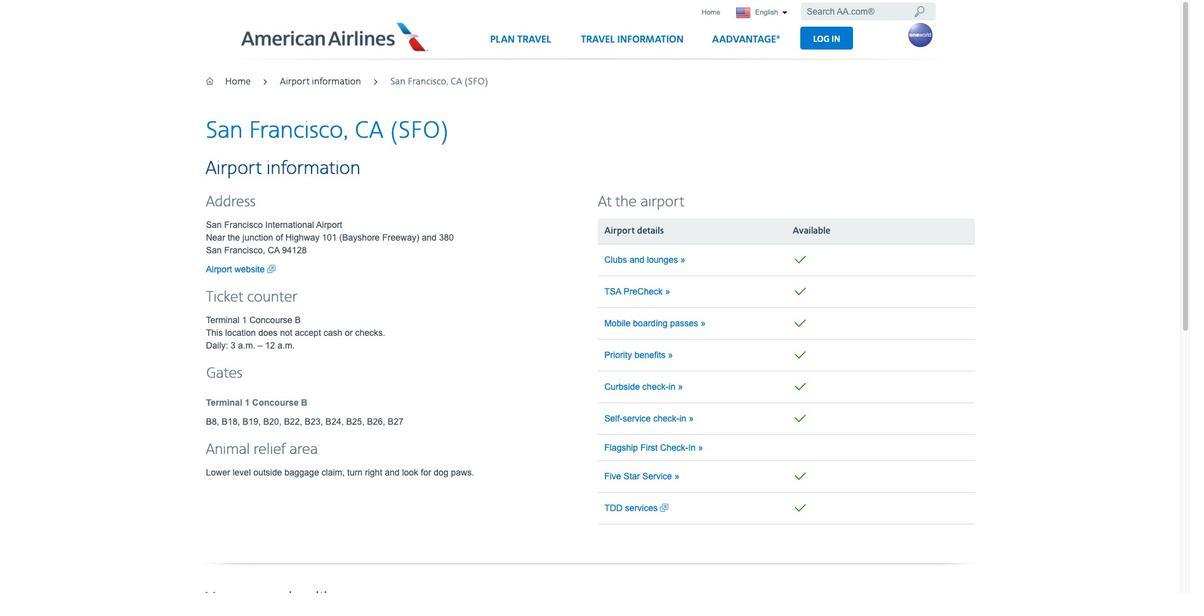 Task type: locate. For each thing, give the bounding box(es) containing it.
travel left information
[[581, 33, 615, 46]]

0 horizontal spatial and
[[385, 467, 400, 477]]

airport information down american airlines - homepage image
[[280, 76, 363, 87]]

1 vertical spatial the
[[228, 232, 240, 242]]

home for the home link for airport information "link"
[[225, 76, 251, 87]]

clubs
[[605, 255, 627, 265]]

flagship first check-in not available element
[[787, 434, 975, 461]]

home link for airport information "link"
[[225, 76, 251, 87]]

1 horizontal spatial b
[[301, 397, 308, 407]]

ca
[[451, 76, 462, 87], [354, 116, 383, 145], [268, 245, 280, 255]]

in inside "navigation"
[[832, 33, 841, 44]]

terminal
[[206, 315, 240, 325], [206, 397, 242, 407]]

1 terminal from the top
[[206, 315, 240, 325]]

1 horizontal spatial home
[[702, 8, 721, 16]]

0 vertical spatial ca
[[451, 76, 462, 87]]

b inside terminal 1 concourse b this location does not accept cash or checks. daily: 3 a.m. – 12 a.m.
[[295, 315, 301, 325]]

0 horizontal spatial (sfo)
[[389, 116, 450, 145]]

1 horizontal spatial in
[[680, 414, 687, 424]]

airport information up international
[[206, 157, 361, 180]]

address
[[206, 193, 256, 211]]

0 horizontal spatial the
[[228, 232, 240, 242]]

the right at
[[616, 193, 637, 211]]

1 vertical spatial francisco,
[[249, 116, 348, 145]]

2 vertical spatial ca
[[268, 245, 280, 255]]

in up self-service check-in 'link'
[[669, 382, 676, 392]]

1 for terminal 1 concourse b this location does not accept cash or checks. daily: 3 a.m. – 12 a.m.
[[242, 315, 247, 325]]

2 terminal from the top
[[206, 397, 242, 407]]

clubs and lounges available image
[[787, 244, 975, 276], [793, 251, 808, 269]]

curbside check-in link
[[605, 382, 683, 392]]

0 vertical spatial check-
[[643, 382, 669, 392]]

terminal inside terminal 1 concourse b this location does not accept cash or checks. daily: 3 a.m. – 12 a.m.
[[206, 315, 240, 325]]

1 a.m. from the left
[[238, 340, 255, 350]]

san
[[390, 76, 406, 87], [206, 116, 243, 145], [206, 220, 222, 230], [206, 245, 222, 255]]

clubs and lounges
[[605, 255, 681, 265]]

b20,
[[263, 416, 282, 427]]

travel right plan
[[518, 33, 551, 46]]

english link
[[730, 4, 794, 22]]

airport
[[641, 193, 685, 211]]

1 travel from the left
[[518, 33, 551, 46]]

airport website link
[[206, 263, 276, 275]]

1 vertical spatial home
[[225, 76, 251, 87]]

terminal 1 concourse b this location does not accept cash or checks. daily: 3 a.m. – 12 a.m.
[[206, 315, 385, 350]]

plan travel button
[[479, 28, 563, 59]]

aadvantage®
[[712, 33, 781, 46]]

0 horizontal spatial travel
[[518, 33, 551, 46]]

curbside check-in
[[605, 382, 678, 392]]

b27
[[388, 416, 404, 427]]

look
[[402, 467, 419, 477]]

1 vertical spatial airport information
[[206, 157, 361, 180]]

0 vertical spatial the
[[616, 193, 637, 211]]

b24,
[[326, 416, 344, 427]]

website
[[235, 264, 265, 274]]

0 horizontal spatial home
[[225, 76, 251, 87]]

1 vertical spatial in
[[669, 382, 676, 392]]

travel information button
[[570, 28, 695, 59]]

0 vertical spatial concourse
[[250, 315, 293, 325]]

terminal up "b18,"
[[206, 397, 242, 407]]

location
[[225, 327, 256, 338]]

concourse inside terminal 1 concourse b this location does not accept cash or checks. daily: 3 a.m. – 12 a.m.
[[250, 315, 293, 325]]

information up international
[[267, 157, 361, 180]]

area
[[290, 441, 318, 459]]

0 vertical spatial francisco,
[[408, 76, 448, 87]]

flagship first check-in link
[[605, 442, 703, 453]]

1 horizontal spatial the
[[616, 193, 637, 211]]

and left look
[[385, 467, 400, 477]]

0 horizontal spatial ca
[[268, 245, 280, 255]]

travel inside popup button
[[518, 33, 551, 46]]

1 vertical spatial terminal
[[206, 397, 242, 407]]

highway
[[286, 232, 320, 242]]

0 vertical spatial in
[[832, 33, 841, 44]]

0 horizontal spatial b
[[295, 315, 301, 325]]

self-service check-in
[[605, 414, 689, 424]]

ticket counter
[[206, 288, 298, 307]]

curbside check-in available image
[[787, 371, 975, 403]]

check- right service
[[654, 414, 680, 424]]

2 horizontal spatial in
[[832, 33, 841, 44]]

information
[[618, 33, 684, 46]]

self-service check-in available image
[[787, 403, 975, 434], [793, 409, 808, 428]]

1 vertical spatial b
[[301, 397, 308, 407]]

concourse for terminal 1 concourse b this location does not accept cash or checks. daily: 3 a.m. – 12 a.m.
[[250, 315, 293, 325]]

tsa precheck
[[605, 287, 665, 297]]

3
[[231, 340, 236, 350]]

2 vertical spatial francisco,
[[224, 245, 265, 255]]

daily:
[[206, 340, 228, 350]]

airport information
[[280, 76, 363, 87], [206, 157, 361, 180]]

dog
[[434, 467, 449, 477]]

1 horizontal spatial travel
[[581, 33, 615, 46]]

1 up location
[[242, 315, 247, 325]]

1 horizontal spatial and
[[422, 232, 437, 242]]

passes
[[670, 318, 699, 328]]

details
[[637, 225, 664, 237]]

counter
[[247, 288, 298, 307]]

a.m. down not
[[278, 340, 295, 350]]

b up b8, b18, b19, b20, b22, b23, b24, b25, b26, b27
[[301, 397, 308, 407]]

san francisco international airport near the junction of highway 101 (bayshore freeway) and 380 san francisco,       ca        94128
[[206, 220, 454, 255]]

home for the home link related to english link
[[702, 8, 721, 16]]

b for terminal 1 concourse b
[[301, 397, 308, 407]]

0 vertical spatial home link
[[698, 4, 724, 21]]

flagship first check-in
[[605, 442, 699, 453]]

0 vertical spatial and
[[422, 232, 437, 242]]

1 horizontal spatial a.m.
[[278, 340, 295, 350]]

1 vertical spatial san francisco, ca (sfo)
[[206, 116, 450, 145]]

2 horizontal spatial ca
[[451, 76, 462, 87]]

a.m. right 3
[[238, 340, 255, 350]]

concourse up b20,
[[252, 397, 299, 407]]

cash
[[324, 327, 342, 338]]

1 vertical spatial ca
[[354, 116, 383, 145]]

near
[[206, 232, 225, 242]]

0 vertical spatial 1
[[242, 315, 247, 325]]

0 horizontal spatial a.m.
[[238, 340, 255, 350]]

0 vertical spatial b
[[295, 315, 301, 325]]

airport up 101
[[316, 220, 342, 230]]

1 up b19,
[[245, 397, 250, 407]]

0 vertical spatial (sfo)
[[465, 76, 489, 87]]

1 vertical spatial home link
[[225, 76, 251, 87]]

home
[[702, 8, 721, 16], [225, 76, 251, 87]]

b up accept
[[295, 315, 301, 325]]

of
[[276, 232, 283, 242]]

1 horizontal spatial home link
[[698, 4, 724, 21]]

101
[[322, 232, 337, 242]]

checks.
[[355, 327, 385, 338]]

and left 380
[[422, 232, 437, 242]]

in up check-
[[680, 414, 687, 424]]

Search AA.com® search field
[[801, 3, 936, 20]]

turn
[[347, 467, 363, 477]]

priority benefits available image
[[793, 346, 808, 364]]

main navigation navigation
[[479, 26, 854, 59]]

0 horizontal spatial home link
[[225, 76, 251, 87]]

terminal up this
[[206, 315, 240, 325]]

1 horizontal spatial ca
[[354, 116, 383, 145]]

b19,
[[243, 416, 261, 427]]

information inside 'san francisco, ca (sfo)' main content
[[267, 157, 361, 180]]

a.m.
[[238, 340, 255, 350], [278, 340, 295, 350]]

information
[[312, 76, 361, 87], [267, 157, 361, 180]]

information down american airlines - homepage image
[[312, 76, 361, 87]]

0 vertical spatial airport information
[[280, 76, 363, 87]]

and inside 'san francisco international airport near the junction of highway 101 (bayshore freeway) and 380 san francisco,       ca        94128'
[[422, 232, 437, 242]]

and right clubs
[[630, 255, 645, 265]]

not
[[280, 327, 293, 338]]

travel
[[518, 33, 551, 46], [581, 33, 615, 46]]

1 vertical spatial (sfo)
[[389, 116, 450, 145]]

airport inside 'san francisco international airport near the junction of highway 101 (bayshore freeway) and 380 san francisco,       ca        94128'
[[316, 220, 342, 230]]

home link
[[698, 4, 724, 21], [225, 76, 251, 87]]

mobile
[[605, 318, 631, 328]]

click to change language and/or country / region image
[[782, 11, 788, 15]]

1 vertical spatial 1
[[245, 397, 250, 407]]

2 horizontal spatial and
[[630, 255, 645, 265]]

priority benefits link
[[605, 350, 673, 360]]

terminal for terminal 1 concourse b
[[206, 397, 242, 407]]

service
[[643, 471, 672, 481]]

in right log
[[832, 33, 841, 44]]

1 vertical spatial concourse
[[252, 397, 299, 407]]

mobile boarding passes available image
[[787, 307, 975, 339]]

airport information inside 'san francisco, ca (sfo)' main content
[[206, 157, 361, 180]]

1 inside terminal 1 concourse b this location does not accept cash or checks. daily: 3 a.m. – 12 a.m.
[[242, 315, 247, 325]]

francisco
[[224, 220, 263, 230]]

0 vertical spatial terminal
[[206, 315, 240, 325]]

and
[[422, 232, 437, 242], [630, 255, 645, 265], [385, 467, 400, 477]]

does
[[258, 327, 278, 338]]

2 travel from the left
[[581, 33, 615, 46]]

available
[[793, 225, 831, 237]]

airport
[[280, 76, 310, 87], [206, 157, 262, 180], [316, 220, 342, 230], [605, 225, 635, 237], [206, 264, 232, 274]]

francisco,
[[408, 76, 448, 87], [249, 116, 348, 145], [224, 245, 265, 255]]

18 image
[[914, 5, 926, 18]]

0 vertical spatial home
[[702, 8, 721, 16]]

the down francisco at the left of page
[[228, 232, 240, 242]]

check- down benefits
[[643, 382, 669, 392]]

concourse up does
[[250, 315, 293, 325]]

1 vertical spatial information
[[267, 157, 361, 180]]

home link for english link
[[698, 4, 724, 21]]

priority benefits available image
[[787, 339, 975, 371]]

plan travel
[[490, 33, 551, 46]]

five star service available image
[[787, 461, 975, 492], [793, 467, 808, 486]]

level
[[233, 467, 251, 477]]

airport up clubs
[[605, 225, 635, 237]]

terminal for terminal 1 concourse b this location does not accept cash or checks. daily: 3 a.m. – 12 a.m.
[[206, 315, 240, 325]]



Task type: describe. For each thing, give the bounding box(es) containing it.
claim,
[[322, 467, 345, 477]]

aadvantage® button
[[701, 28, 792, 59]]

mobile boarding passes link
[[605, 318, 706, 328]]

tdd services available image
[[793, 499, 808, 517]]

benefits
[[635, 350, 666, 360]]

tsa precheck available image
[[787, 276, 975, 307]]

terminal 1 concourse b
[[206, 397, 308, 407]]

right
[[365, 467, 382, 477]]

flagship
[[605, 442, 638, 453]]

paws.
[[451, 467, 474, 477]]

concourse for terminal 1 concourse b
[[252, 397, 299, 407]]

curbside
[[605, 382, 640, 392]]

tdd
[[605, 503, 623, 513]]

12
[[265, 340, 275, 350]]

tsa
[[605, 287, 621, 297]]

five star service link
[[605, 471, 680, 481]]

english
[[754, 8, 780, 16]]

in
[[689, 442, 696, 453]]

(bayshore
[[339, 232, 380, 242]]

b8,
[[206, 416, 219, 427]]

american airlines - homepage image
[[242, 22, 430, 51]]

first
[[641, 442, 658, 453]]

boarding
[[633, 318, 668, 328]]

ca inside 'san francisco international airport near the junction of highway 101 (bayshore freeway) and 380 san francisco,       ca        94128'
[[268, 245, 280, 255]]

log
[[814, 33, 830, 44]]

animal
[[206, 441, 250, 459]]

tsa precheck link
[[605, 287, 670, 297]]

tdd services
[[605, 503, 660, 513]]

accept
[[295, 327, 321, 338]]

precheck
[[624, 287, 663, 297]]

freeway)
[[382, 232, 420, 242]]

self-service check-in link
[[605, 414, 694, 424]]

airport up ticket on the left
[[206, 264, 232, 274]]

junction
[[243, 232, 273, 242]]

newpage image
[[660, 502, 669, 514]]

tdd services available image
[[787, 492, 975, 524]]

star
[[624, 471, 640, 481]]

travel information
[[581, 33, 684, 46]]

airport down american airlines - homepage image
[[280, 76, 310, 87]]

this
[[206, 327, 223, 338]]

2 vertical spatial in
[[680, 414, 687, 424]]

the inside 'san francisco international airport near the junction of highway 101 (bayshore freeway) and 380 san francisco,       ca        94128'
[[228, 232, 240, 242]]

b26,
[[367, 416, 385, 427]]

check-
[[660, 442, 689, 453]]

clubs and lounges link
[[605, 255, 686, 265]]

1 horizontal spatial (sfo)
[[465, 76, 489, 87]]

newpage image
[[267, 263, 276, 275]]

log in
[[814, 33, 841, 44]]

0 vertical spatial information
[[312, 76, 361, 87]]

(sfo) inside main content
[[389, 116, 450, 145]]

curbside check-in available image
[[793, 378, 808, 396]]

services
[[625, 503, 658, 513]]

1 for terminal 1 concourse b
[[245, 397, 250, 407]]

log in link
[[801, 26, 854, 49]]

baggage
[[285, 467, 319, 477]]

b8, b18, b19, b20, b22, b23, b24, b25, b26, b27
[[206, 416, 404, 427]]

1 vertical spatial and
[[630, 255, 645, 265]]

airport information link
[[280, 76, 363, 87]]

relief
[[254, 441, 286, 459]]

airport up address on the top left of the page
[[206, 157, 262, 180]]

0 horizontal spatial in
[[669, 382, 676, 392]]

international
[[265, 220, 314, 230]]

b for terminal 1 concourse b this location does not accept cash or checks. daily: 3 a.m. – 12 a.m.
[[295, 315, 301, 325]]

airport details
[[605, 225, 664, 237]]

2 vertical spatial and
[[385, 467, 400, 477]]

lower
[[206, 467, 230, 477]]

b22,
[[284, 416, 302, 427]]

b25,
[[346, 416, 365, 427]]

lounges
[[647, 255, 678, 265]]

five star service
[[605, 471, 675, 481]]

380
[[439, 232, 454, 242]]

mobile boarding passes available image
[[793, 314, 808, 333]]

airport website
[[206, 264, 267, 274]]

0 vertical spatial san francisco, ca (sfo)
[[390, 76, 489, 87]]

b23,
[[305, 416, 323, 427]]

tdd services link
[[605, 502, 669, 514]]

or
[[345, 327, 353, 338]]

san francisco, ca (sfo) inside main content
[[206, 116, 450, 145]]

1 vertical spatial check-
[[654, 414, 680, 424]]

san francisco, ca (sfo) main content
[[191, 116, 975, 593]]

francisco, inside 'san francisco international airport near the junction of highway 101 (bayshore freeway) and 380 san francisco,       ca        94128'
[[224, 245, 265, 255]]

tsa precheck available image
[[793, 282, 808, 301]]

service
[[623, 414, 651, 424]]

outside
[[253, 467, 282, 477]]

b18,
[[222, 416, 240, 427]]

2 a.m. from the left
[[278, 340, 295, 350]]

plan
[[490, 33, 515, 46]]

animal relief area
[[206, 441, 318, 459]]

mobile boarding passes
[[605, 318, 701, 328]]

self-
[[605, 414, 623, 424]]

for
[[421, 467, 431, 477]]

lower level outside baggage claim, turn right and look for dog paws.
[[206, 467, 474, 477]]

94128
[[282, 245, 307, 255]]

priority
[[605, 350, 632, 360]]

travel inside dropdown button
[[581, 33, 615, 46]]

at the airport
[[598, 193, 685, 211]]

oneworld link opens in a new window image
[[908, 22, 933, 48]]

priority benefits
[[605, 350, 668, 360]]

gates
[[206, 364, 243, 383]]



Task type: vqa. For each thing, say whether or not it's contained in the screenshot.
details
yes



